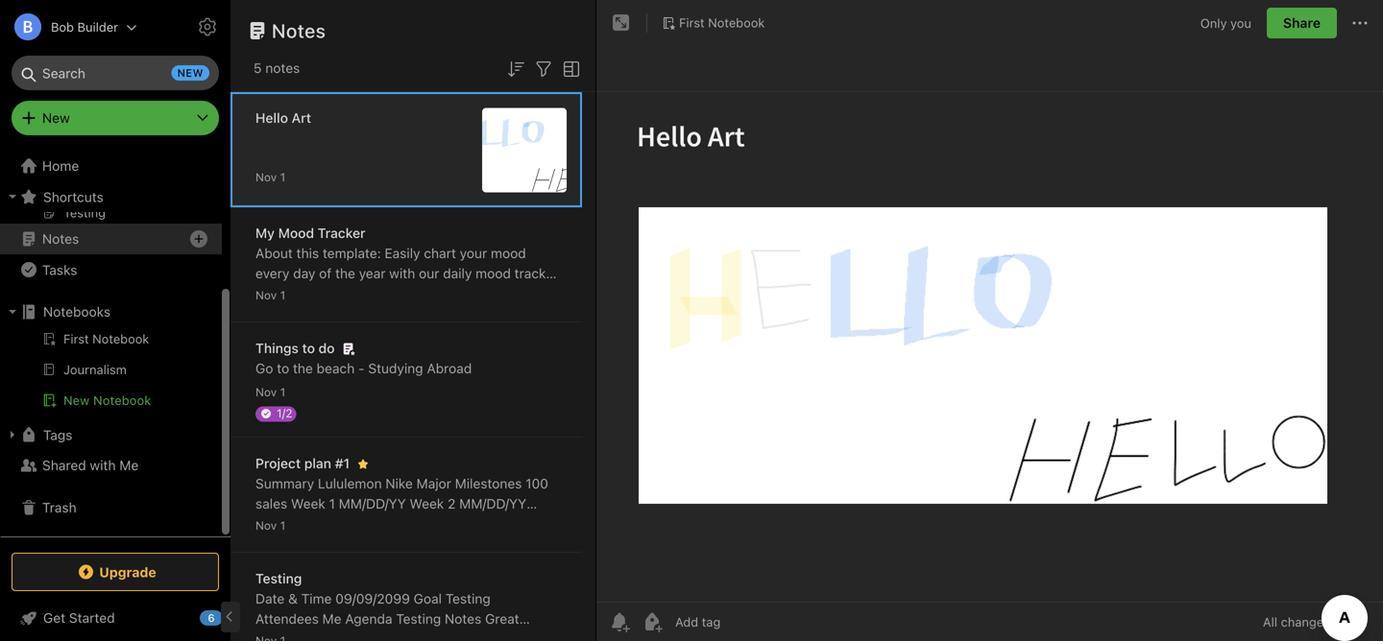 Task type: describe. For each thing, give the bounding box(es) containing it.
builder
[[77, 20, 118, 34]]

trash link
[[0, 493, 222, 524]]

tags
[[43, 427, 72, 443]]

template.
[[272, 286, 330, 302]]

to inside about this template: easily chart your mood every day of the year with our daily mood track er template. click each square to change the cell background accordin...
[[447, 286, 460, 302]]

add a reminder image
[[608, 611, 631, 634]]

only
[[1201, 16, 1227, 30]]

chart
[[424, 245, 456, 261]]

4 nov from the top
[[256, 519, 277, 533]]

Help and Learning task checklist field
[[0, 603, 231, 634]]

with inside about this template: easily chart your mood every day of the year with our daily mood track er template. click each square to change the cell background accordin...
[[389, 266, 415, 281]]

do
[[319, 341, 335, 356]]

action
[[256, 632, 295, 642]]

first notebook button
[[655, 10, 772, 37]]

Add tag field
[[673, 614, 818, 631]]

er
[[256, 266, 552, 302]]

year
[[359, 266, 386, 281]]

1 vertical spatial 4
[[488, 537, 496, 552]]

notes inside testing date & time 09/09/2099 goal testing attendees me agenda testing notes great action items assignee status clean up meeti
[[445, 612, 482, 627]]

attendees
[[256, 612, 319, 627]]

6
[[208, 612, 215, 625]]

3 nov 1 from the top
[[256, 386, 286, 399]]

week down major
[[410, 496, 444, 512]]

expand tags image
[[5, 428, 20, 443]]

2 horizontal spatial testing
[[446, 591, 491, 607]]

changes
[[1281, 615, 1330, 630]]

of
[[319, 266, 332, 281]]

bob
[[51, 20, 74, 34]]

notes
[[265, 60, 300, 76]]

new button
[[12, 101, 219, 135]]

summary lululemon nike major milestones 100 sales week 1 mm/dd/yy week 2 mm/dd/yy week 3 mm/dd/yy week 4 mm/dd/yy week 5 mm/dd/yy task 1 task 2 task 3 task 4 le...
[[256, 476, 548, 552]]

saved
[[1334, 615, 1368, 630]]

notebooks link
[[0, 297, 222, 328]]

Add filters field
[[532, 56, 555, 80]]

this
[[296, 245, 319, 261]]

go
[[256, 361, 273, 377]]

each
[[368, 286, 398, 302]]

0 vertical spatial 5
[[254, 60, 262, 76]]

my mood tracker
[[256, 225, 366, 241]]

goal
[[414, 591, 442, 607]]

new for new
[[42, 110, 70, 126]]

your
[[460, 245, 487, 261]]

new search field
[[25, 56, 209, 90]]

status
[[396, 632, 436, 642]]

tasks
[[42, 262, 77, 278]]

my
[[256, 225, 275, 241]]

tasks button
[[0, 255, 222, 285]]

More actions field
[[1349, 8, 1372, 38]]

1 vertical spatial notes
[[42, 231, 79, 247]]

about this template: easily chart your mood every day of the year with our daily mood track er template. click each square to change the cell background accordin...
[[256, 245, 552, 322]]

week down nike at the left of page
[[376, 516, 411, 532]]

home link
[[0, 151, 231, 182]]

notes link
[[0, 224, 222, 255]]

#1
[[335, 456, 350, 472]]

Search text field
[[25, 56, 206, 90]]

day
[[293, 266, 316, 281]]

2 task from the left
[[368, 537, 396, 552]]

new
[[177, 67, 204, 79]]

every
[[256, 266, 290, 281]]

5 inside summary lululemon nike major milestones 100 sales week 1 mm/dd/yy week 2 mm/dd/yy week 3 mm/dd/yy week 4 mm/dd/yy week 5 mm/dd/yy task 1 task 2 task 3 task 4 le...
[[536, 516, 544, 532]]

100
[[526, 476, 548, 492]]

add tag image
[[641, 611, 664, 634]]

mood
[[278, 225, 314, 241]]

2 nov from the top
[[256, 289, 277, 302]]

lululemon
[[318, 476, 382, 492]]

things to do
[[256, 341, 335, 356]]

1 up 1/2
[[280, 386, 286, 399]]

1 up mood
[[280, 171, 286, 184]]

1 vertical spatial with
[[90, 458, 116, 474]]

about
[[256, 245, 293, 261]]

0 vertical spatial mood
[[491, 245, 526, 261]]

3 nov from the top
[[256, 386, 277, 399]]

tree containing home
[[0, 27, 231, 536]]

1 nov 1 from the top
[[256, 171, 286, 184]]

to for do
[[302, 341, 315, 356]]

assignee
[[336, 632, 393, 642]]

4 task from the left
[[456, 537, 484, 552]]

4 nov 1 from the top
[[256, 519, 286, 533]]

09/09/2099
[[336, 591, 410, 607]]

get started
[[43, 611, 115, 626]]

abroad
[[427, 361, 472, 377]]

week down summary
[[291, 496, 326, 512]]

our
[[419, 266, 439, 281]]

square
[[401, 286, 444, 302]]

share button
[[1267, 8, 1337, 38]]

sales
[[256, 496, 287, 512]]

more actions image
[[1349, 12, 1372, 35]]

new notebook
[[63, 393, 151, 408]]

shortcuts
[[43, 189, 104, 205]]

hello
[[256, 110, 288, 126]]

3 task from the left
[[412, 537, 440, 552]]

add filters image
[[532, 57, 555, 80]]

tracker
[[318, 225, 366, 241]]

notebook for new notebook
[[93, 393, 151, 408]]

2 nov 1 from the top
[[256, 289, 286, 302]]

click
[[334, 286, 364, 302]]

settings image
[[196, 15, 219, 38]]

items
[[299, 632, 333, 642]]

project
[[256, 456, 301, 472]]

shared
[[42, 458, 86, 474]]



Task type: locate. For each thing, give the bounding box(es) containing it.
0 vertical spatial 2
[[448, 496, 456, 512]]

new for new notebook
[[63, 393, 90, 408]]

notebook right first
[[708, 15, 765, 30]]

to left do
[[302, 341, 315, 356]]

testing up status
[[396, 612, 441, 627]]

click to collapse image
[[223, 606, 238, 629]]

me inside tree
[[119, 458, 139, 474]]

notes up tasks
[[42, 231, 79, 247]]

1 vertical spatial 2
[[400, 537, 408, 552]]

new inside new popup button
[[42, 110, 70, 126]]

the right of
[[335, 266, 355, 281]]

task up the time
[[326, 537, 355, 552]]

0 vertical spatial new
[[42, 110, 70, 126]]

tree
[[0, 27, 231, 536]]

1 down every
[[280, 289, 286, 302]]

1 vertical spatial mood
[[476, 266, 511, 281]]

1 horizontal spatial the
[[335, 266, 355, 281]]

0 horizontal spatial me
[[119, 458, 139, 474]]

nov
[[256, 171, 277, 184], [256, 289, 277, 302], [256, 386, 277, 399], [256, 519, 277, 533]]

1 vertical spatial notebook
[[93, 393, 151, 408]]

studying
[[368, 361, 423, 377]]

nov 1
[[256, 171, 286, 184], [256, 289, 286, 302], [256, 386, 286, 399], [256, 519, 286, 533]]

with down the easily
[[389, 266, 415, 281]]

0 horizontal spatial the
[[293, 361, 313, 377]]

0 vertical spatial testing
[[256, 571, 302, 587]]

with down tags "button"
[[90, 458, 116, 474]]

1 horizontal spatial notebook
[[708, 15, 765, 30]]

0 horizontal spatial to
[[277, 361, 289, 377]]

notes up clean
[[445, 612, 482, 627]]

started
[[69, 611, 115, 626]]

template:
[[323, 245, 381, 261]]

3 down summary
[[294, 516, 302, 532]]

tags button
[[0, 420, 222, 451]]

background
[[281, 306, 354, 322]]

1 horizontal spatial 5
[[536, 516, 544, 532]]

testing up clean
[[446, 591, 491, 607]]

shared with me link
[[0, 451, 222, 481]]

Sort options field
[[504, 56, 527, 80]]

week
[[291, 496, 326, 512], [410, 496, 444, 512], [256, 516, 290, 532], [376, 516, 411, 532], [497, 516, 532, 532]]

0 vertical spatial notebook
[[708, 15, 765, 30]]

1 vertical spatial the
[[513, 286, 533, 302]]

&
[[288, 591, 298, 607]]

nike
[[386, 476, 413, 492]]

notebook for first notebook
[[708, 15, 765, 30]]

new up tags
[[63, 393, 90, 408]]

change
[[463, 286, 509, 302]]

2 vertical spatial to
[[277, 361, 289, 377]]

project plan #1
[[256, 456, 350, 472]]

1 nov from the top
[[256, 171, 277, 184]]

me up items
[[322, 612, 342, 627]]

1 vertical spatial testing
[[446, 591, 491, 607]]

1 horizontal spatial with
[[389, 266, 415, 281]]

notebook inside new notebook 'button'
[[93, 393, 151, 408]]

mood up track
[[491, 245, 526, 261]]

new inside new notebook 'button'
[[63, 393, 90, 408]]

Note Editor text field
[[597, 92, 1383, 602]]

me down tags "button"
[[119, 458, 139, 474]]

date
[[256, 591, 285, 607]]

4 left le...
[[488, 537, 496, 552]]

View options field
[[555, 56, 583, 80]]

easily
[[385, 245, 420, 261]]

0 vertical spatial to
[[447, 286, 460, 302]]

5 down 100
[[536, 516, 544, 532]]

expand notebooks image
[[5, 305, 20, 320]]

agenda
[[345, 612, 392, 627]]

0 vertical spatial with
[[389, 266, 415, 281]]

1 up 09/09/2099
[[358, 537, 364, 552]]

you
[[1231, 16, 1252, 30]]

art
[[292, 110, 311, 126]]

nov up "my"
[[256, 171, 277, 184]]

new notebook group
[[0, 328, 222, 420]]

5
[[254, 60, 262, 76], [536, 516, 544, 532]]

trash
[[42, 500, 77, 516]]

notebooks
[[43, 304, 111, 320]]

2 down major
[[448, 496, 456, 512]]

1 horizontal spatial 2
[[448, 496, 456, 512]]

only you
[[1201, 16, 1252, 30]]

new notebook button
[[0, 389, 222, 412]]

summary
[[256, 476, 314, 492]]

plan
[[304, 456, 331, 472]]

5 left notes
[[254, 60, 262, 76]]

1 down lululemon
[[329, 496, 335, 512]]

shared with me
[[42, 458, 139, 474]]

week down "sales"
[[256, 516, 290, 532]]

1 horizontal spatial me
[[322, 612, 342, 627]]

week up le...
[[497, 516, 532, 532]]

1 horizontal spatial testing
[[396, 612, 441, 627]]

nov down "sales"
[[256, 519, 277, 533]]

le...
[[500, 537, 526, 552]]

2 horizontal spatial the
[[513, 286, 533, 302]]

thumbnail image
[[482, 108, 567, 193]]

track
[[515, 266, 552, 281]]

task up 09/09/2099
[[368, 537, 396, 552]]

go to the beach - studying abroad
[[256, 361, 472, 377]]

shortcuts button
[[0, 182, 222, 212]]

1 down "sales"
[[280, 519, 286, 533]]

1 horizontal spatial to
[[302, 341, 315, 356]]

0 horizontal spatial testing
[[256, 571, 302, 587]]

the down things to do
[[293, 361, 313, 377]]

mood
[[491, 245, 526, 261], [476, 266, 511, 281]]

home
[[42, 158, 79, 174]]

first
[[679, 15, 705, 30]]

group
[[0, 58, 222, 232]]

notes
[[272, 19, 326, 42], [42, 231, 79, 247], [445, 612, 482, 627]]

great
[[485, 612, 519, 627]]

task left le...
[[456, 537, 484, 552]]

with
[[389, 266, 415, 281], [90, 458, 116, 474]]

2 vertical spatial notes
[[445, 612, 482, 627]]

new up home
[[42, 110, 70, 126]]

nov 1 down the 'go'
[[256, 386, 286, 399]]

first notebook
[[679, 15, 765, 30]]

milestones
[[455, 476, 522, 492]]

notes up notes
[[272, 19, 326, 42]]

testing up date
[[256, 571, 302, 587]]

things
[[256, 341, 299, 356]]

note window element
[[597, 0, 1383, 642]]

0 vertical spatial 4
[[414, 516, 423, 532]]

cell
[[256, 306, 277, 322]]

clean
[[440, 632, 475, 642]]

nov 1 up cell
[[256, 289, 286, 302]]

0 vertical spatial me
[[119, 458, 139, 474]]

1
[[280, 171, 286, 184], [280, 289, 286, 302], [280, 386, 286, 399], [329, 496, 335, 512], [280, 519, 286, 533], [358, 537, 364, 552]]

4 down major
[[414, 516, 423, 532]]

share
[[1283, 15, 1321, 31]]

0 vertical spatial 3
[[294, 516, 302, 532]]

0 vertical spatial notes
[[272, 19, 326, 42]]

2 horizontal spatial notes
[[445, 612, 482, 627]]

1 horizontal spatial 4
[[488, 537, 496, 552]]

nov 1 down "sales"
[[256, 519, 286, 533]]

3 down major
[[444, 537, 452, 552]]

nov down the 'go'
[[256, 386, 277, 399]]

2 horizontal spatial to
[[447, 286, 460, 302]]

1/2
[[277, 407, 293, 420]]

nov up cell
[[256, 289, 277, 302]]

2 vertical spatial the
[[293, 361, 313, 377]]

0 vertical spatial the
[[335, 266, 355, 281]]

new
[[42, 110, 70, 126], [63, 393, 90, 408]]

upgrade button
[[12, 553, 219, 592]]

1 vertical spatial me
[[322, 612, 342, 627]]

beach
[[317, 361, 355, 377]]

to down daily
[[447, 286, 460, 302]]

get
[[43, 611, 65, 626]]

up
[[479, 632, 495, 642]]

0 horizontal spatial 2
[[400, 537, 408, 552]]

2 down nike at the left of page
[[400, 537, 408, 552]]

1 vertical spatial 5
[[536, 516, 544, 532]]

1 task from the left
[[326, 537, 355, 552]]

1 vertical spatial 3
[[444, 537, 452, 552]]

1 vertical spatial to
[[302, 341, 315, 356]]

0 horizontal spatial notebook
[[93, 393, 151, 408]]

0 horizontal spatial with
[[90, 458, 116, 474]]

4
[[414, 516, 423, 532], [488, 537, 496, 552]]

to
[[447, 286, 460, 302], [302, 341, 315, 356], [277, 361, 289, 377]]

daily
[[443, 266, 472, 281]]

the
[[335, 266, 355, 281], [513, 286, 533, 302], [293, 361, 313, 377]]

hello art
[[256, 110, 311, 126]]

me
[[119, 458, 139, 474], [322, 612, 342, 627]]

nov 1 up "my"
[[256, 171, 286, 184]]

all
[[1263, 615, 1278, 630]]

2 vertical spatial testing
[[396, 612, 441, 627]]

1 horizontal spatial notes
[[272, 19, 326, 42]]

0 horizontal spatial 4
[[414, 516, 423, 532]]

task up goal
[[412, 537, 440, 552]]

3
[[294, 516, 302, 532], [444, 537, 452, 552]]

to for the
[[277, 361, 289, 377]]

notebook inside "first notebook" button
[[708, 15, 765, 30]]

1 vertical spatial new
[[63, 393, 90, 408]]

0 horizontal spatial notes
[[42, 231, 79, 247]]

2
[[448, 496, 456, 512], [400, 537, 408, 552]]

0 horizontal spatial 3
[[294, 516, 302, 532]]

0 horizontal spatial 5
[[254, 60, 262, 76]]

expand note image
[[610, 12, 633, 35]]

major
[[417, 476, 451, 492]]

to right the 'go'
[[277, 361, 289, 377]]

the down track
[[513, 286, 533, 302]]

Account field
[[0, 8, 137, 46]]

5 notes
[[254, 60, 300, 76]]

notebook up tags "button"
[[93, 393, 151, 408]]

me inside testing date & time 09/09/2099 goal testing attendees me agenda testing notes great action items assignee status clean up meeti
[[322, 612, 342, 627]]

mood up change
[[476, 266, 511, 281]]

1 horizontal spatial 3
[[444, 537, 452, 552]]

accordin...
[[358, 306, 423, 322]]

-
[[358, 361, 365, 377]]

time
[[301, 591, 332, 607]]

testing date & time 09/09/2099 goal testing attendees me agenda testing notes great action items assignee status clean up meeti
[[256, 571, 549, 642]]



Task type: vqa. For each thing, say whether or not it's contained in the screenshot.
Nov
yes



